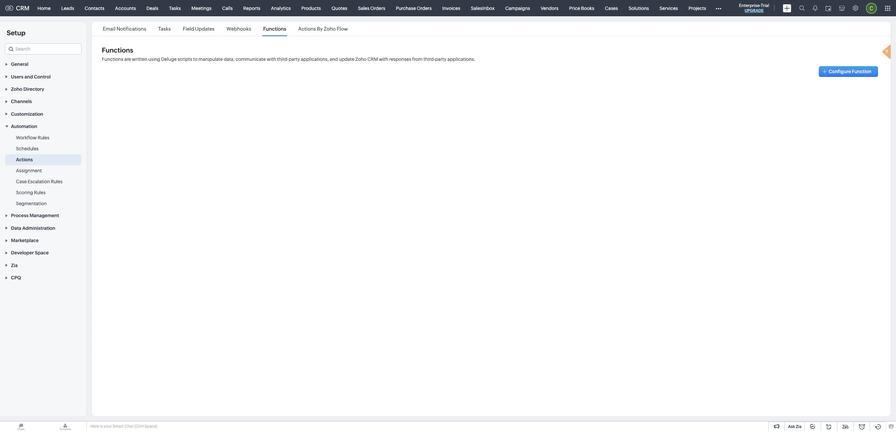 Task type: describe. For each thing, give the bounding box(es) containing it.
schedules
[[16, 146, 39, 151]]

function
[[852, 69, 872, 74]]

sales
[[358, 5, 369, 11]]

meetings link
[[186, 0, 217, 16]]

0 horizontal spatial crm
[[16, 5, 29, 12]]

and inside dropdown button
[[24, 74, 33, 79]]

manipulate
[[199, 57, 223, 62]]

zoho directory
[[11, 87, 44, 92]]

price books
[[569, 5, 594, 11]]

chats image
[[0, 422, 42, 431]]

2 third- from the left
[[424, 57, 435, 62]]

vendors
[[541, 5, 559, 11]]

contacts image
[[44, 422, 86, 431]]

enterprise-
[[739, 3, 761, 8]]

directory
[[23, 87, 44, 92]]

meetings
[[191, 5, 212, 11]]

zia button
[[0, 259, 87, 271]]

products
[[301, 5, 321, 11]]

signals element
[[809, 0, 822, 16]]

services link
[[654, 0, 683, 16]]

invoices
[[442, 5, 460, 11]]

case escalation rules link
[[16, 178, 62, 185]]

solutions
[[629, 5, 649, 11]]

contacts link
[[79, 0, 110, 16]]

1 horizontal spatial crm
[[368, 57, 378, 62]]

sales orders link
[[353, 0, 391, 16]]

actions by zoho flow
[[298, 26, 348, 32]]

2 party from the left
[[435, 57, 446, 62]]

written
[[132, 57, 147, 62]]

profile image
[[866, 3, 877, 13]]

responses
[[389, 57, 411, 62]]

purchase orders link
[[391, 0, 437, 16]]

ask zia
[[788, 425, 802, 429]]

projects
[[689, 5, 706, 11]]

Other Modules field
[[712, 3, 726, 13]]

enterprise-trial upgrade
[[739, 3, 769, 13]]

automation button
[[0, 120, 87, 132]]

accounts
[[115, 5, 136, 11]]

1 party from the left
[[289, 57, 300, 62]]

setup
[[7, 29, 25, 37]]

zoho inside list
[[324, 26, 336, 32]]

workflow
[[16, 135, 37, 140]]

orders for sales orders
[[370, 5, 385, 11]]

configure function button
[[819, 66, 878, 77]]

leads
[[61, 5, 74, 11]]

deluge
[[161, 57, 177, 62]]

functions for functions are written using deluge scripts to manipulate data, communicate with third-party applications, and update zoho crm with responses from third-party applications.
[[102, 57, 123, 62]]

marketplace button
[[0, 234, 87, 247]]

from
[[412, 57, 423, 62]]

1 third- from the left
[[277, 57, 289, 62]]

space
[[35, 250, 49, 256]]

email notifications
[[103, 26, 146, 32]]

trial
[[761, 3, 769, 8]]

here is your smart chat (ctrl+space)
[[90, 424, 157, 429]]

projects link
[[683, 0, 712, 16]]

deals link
[[141, 0, 164, 16]]

process
[[11, 213, 28, 218]]

actions by zoho flow link
[[297, 26, 349, 32]]

scripts
[[178, 57, 192, 62]]

control
[[34, 74, 51, 79]]

flow
[[337, 26, 348, 32]]

tasks inside list
[[158, 26, 171, 32]]

quotes link
[[326, 0, 353, 16]]

by
[[317, 26, 323, 32]]

channels
[[11, 99, 32, 104]]

assignment
[[16, 168, 42, 173]]

salesinbox
[[471, 5, 495, 11]]

scoring rules
[[16, 190, 46, 195]]

management
[[29, 213, 59, 218]]

applications,
[[301, 57, 329, 62]]

rules for scoring rules
[[34, 190, 46, 195]]

are
[[124, 57, 131, 62]]

notifications
[[117, 26, 146, 32]]

developer
[[11, 250, 34, 256]]

cpq
[[11, 275, 21, 281]]

configure function
[[829, 69, 872, 74]]

data
[[11, 226, 21, 231]]

campaigns link
[[500, 0, 535, 16]]

1 with from the left
[[267, 57, 276, 62]]

scoring rules link
[[16, 189, 46, 196]]

automation region
[[0, 132, 87, 209]]

actions for actions by zoho flow
[[298, 26, 316, 32]]

orders for purchase orders
[[417, 5, 432, 11]]

deals
[[147, 5, 158, 11]]

webhooks
[[227, 26, 251, 32]]

here
[[90, 424, 99, 429]]

case escalation rules
[[16, 179, 62, 184]]

functions link
[[262, 26, 287, 32]]

create menu element
[[779, 0, 795, 16]]

automation
[[11, 124, 37, 129]]

your
[[104, 424, 112, 429]]

list containing email notifications
[[97, 22, 354, 36]]



Task type: locate. For each thing, give the bounding box(es) containing it.
0 vertical spatial zoho
[[324, 26, 336, 32]]

rules right escalation
[[51, 179, 62, 184]]

zoho right 'by'
[[324, 26, 336, 32]]

customization button
[[0, 108, 87, 120]]

search element
[[795, 0, 809, 16]]

tasks right deals link
[[169, 5, 181, 11]]

0 vertical spatial crm
[[16, 5, 29, 12]]

and left update
[[330, 57, 338, 62]]

third- down 'functions' link on the left top of the page
[[277, 57, 289, 62]]

segmentation
[[16, 201, 47, 206]]

schedules link
[[16, 145, 39, 152]]

0 horizontal spatial zia
[[11, 263, 18, 268]]

and
[[330, 57, 338, 62], [24, 74, 33, 79]]

products link
[[296, 0, 326, 16]]

party left applications,
[[289, 57, 300, 62]]

zoho
[[324, 26, 336, 32], [355, 57, 367, 62], [11, 87, 22, 92]]

to
[[193, 57, 198, 62]]

channels button
[[0, 95, 87, 108]]

users and control
[[11, 74, 51, 79]]

functions are written using deluge scripts to manipulate data, communicate with third-party applications, and update zoho crm with responses from third-party applications.
[[102, 57, 476, 62]]

1 horizontal spatial third-
[[424, 57, 435, 62]]

assignment link
[[16, 167, 42, 174]]

1 horizontal spatial and
[[330, 57, 338, 62]]

calls
[[222, 5, 233, 11]]

rules down the automation dropdown button
[[38, 135, 49, 140]]

and right "users"
[[24, 74, 33, 79]]

case
[[16, 179, 27, 184]]

configure
[[829, 69, 851, 74]]

price books link
[[564, 0, 600, 16]]

calls link
[[217, 0, 238, 16]]

rules for workflow rules
[[38, 135, 49, 140]]

analytics
[[271, 5, 291, 11]]

reports
[[243, 5, 260, 11]]

home link
[[32, 0, 56, 16]]

zia right ask
[[796, 425, 802, 429]]

None field
[[5, 43, 82, 55]]

party left 'applications.'
[[435, 57, 446, 62]]

2 vertical spatial functions
[[102, 57, 123, 62]]

process management
[[11, 213, 59, 218]]

chat
[[125, 424, 133, 429]]

1 vertical spatial tasks
[[158, 26, 171, 32]]

zia
[[11, 263, 18, 268], [796, 425, 802, 429]]

purchase orders
[[396, 5, 432, 11]]

2 horizontal spatial zoho
[[355, 57, 367, 62]]

0 vertical spatial tasks link
[[164, 0, 186, 16]]

0 vertical spatial and
[[330, 57, 338, 62]]

calendar image
[[826, 5, 831, 11]]

segmentation link
[[16, 200, 47, 207]]

general button
[[0, 58, 87, 70]]

functions up are
[[102, 46, 133, 54]]

vendors link
[[535, 0, 564, 16]]

2 vertical spatial rules
[[34, 190, 46, 195]]

is
[[100, 424, 103, 429]]

administration
[[22, 226, 55, 231]]

create menu image
[[783, 4, 791, 12]]

zia up the cpq
[[11, 263, 18, 268]]

actions down schedules in the left top of the page
[[16, 157, 33, 162]]

general
[[11, 62, 28, 67]]

1 horizontal spatial actions
[[298, 26, 316, 32]]

0 vertical spatial tasks
[[169, 5, 181, 11]]

update
[[339, 57, 354, 62]]

tasks down deals
[[158, 26, 171, 32]]

tasks
[[169, 5, 181, 11], [158, 26, 171, 32]]

salesinbox link
[[466, 0, 500, 16]]

actions inside 'automation' region
[[16, 157, 33, 162]]

price
[[569, 5, 580, 11]]

zoho inside zoho directory dropdown button
[[11, 87, 22, 92]]

scoring
[[16, 190, 33, 195]]

party
[[289, 57, 300, 62], [435, 57, 446, 62]]

zia inside dropdown button
[[11, 263, 18, 268]]

signals image
[[813, 5, 818, 11]]

actions inside list
[[298, 26, 316, 32]]

home
[[37, 5, 51, 11]]

2 with from the left
[[379, 57, 388, 62]]

tasks link inside list
[[157, 26, 172, 32]]

0 horizontal spatial with
[[267, 57, 276, 62]]

updates
[[195, 26, 215, 32]]

1 vertical spatial rules
[[51, 179, 62, 184]]

0 horizontal spatial and
[[24, 74, 33, 79]]

zoho right update
[[355, 57, 367, 62]]

1 vertical spatial tasks link
[[157, 26, 172, 32]]

functions down analytics 'link'
[[263, 26, 286, 32]]

customization
[[11, 111, 43, 117]]

list
[[97, 22, 354, 36]]

invoices link
[[437, 0, 466, 16]]

crm left home
[[16, 5, 29, 12]]

0 horizontal spatial orders
[[370, 5, 385, 11]]

marketplace
[[11, 238, 39, 243]]

1 vertical spatial actions
[[16, 157, 33, 162]]

purchase
[[396, 5, 416, 11]]

actions
[[298, 26, 316, 32], [16, 157, 33, 162]]

zoho down "users"
[[11, 87, 22, 92]]

data administration
[[11, 226, 55, 231]]

0 vertical spatial rules
[[38, 135, 49, 140]]

smart
[[113, 424, 124, 429]]

third-
[[277, 57, 289, 62], [424, 57, 435, 62]]

services
[[660, 5, 678, 11]]

1 horizontal spatial zia
[[796, 425, 802, 429]]

search image
[[799, 5, 805, 11]]

email notifications link
[[102, 26, 147, 32]]

zoho directory button
[[0, 83, 87, 95]]

1 vertical spatial and
[[24, 74, 33, 79]]

0 vertical spatial zia
[[11, 263, 18, 268]]

2 orders from the left
[[417, 5, 432, 11]]

cases link
[[600, 0, 623, 16]]

campaigns
[[505, 5, 530, 11]]

actions for actions
[[16, 157, 33, 162]]

1 vertical spatial zia
[[796, 425, 802, 429]]

0 horizontal spatial actions
[[16, 157, 33, 162]]

users
[[11, 74, 23, 79]]

users and control button
[[0, 70, 87, 83]]

workflow rules
[[16, 135, 49, 140]]

actions left 'by'
[[298, 26, 316, 32]]

with right the communicate
[[267, 57, 276, 62]]

0 horizontal spatial third-
[[277, 57, 289, 62]]

applications.
[[447, 57, 476, 62]]

functions for 'functions' link on the left top of the page
[[263, 26, 286, 32]]

process management button
[[0, 209, 87, 222]]

crm right update
[[368, 57, 378, 62]]

email
[[103, 26, 116, 32]]

orders right sales
[[370, 5, 385, 11]]

0 vertical spatial actions
[[298, 26, 316, 32]]

tasks link right deals
[[164, 0, 186, 16]]

functions
[[263, 26, 286, 32], [102, 46, 133, 54], [102, 57, 123, 62]]

rules down case escalation rules link
[[34, 190, 46, 195]]

0 vertical spatial functions
[[263, 26, 286, 32]]

0 horizontal spatial party
[[289, 57, 300, 62]]

1 vertical spatial zoho
[[355, 57, 367, 62]]

1 horizontal spatial zoho
[[324, 26, 336, 32]]

functions left are
[[102, 57, 123, 62]]

orders right purchase
[[417, 5, 432, 11]]

workflow rules link
[[16, 134, 49, 141]]

field
[[183, 26, 194, 32]]

1 orders from the left
[[370, 5, 385, 11]]

reports link
[[238, 0, 266, 16]]

2 vertical spatial zoho
[[11, 87, 22, 92]]

tasks link down deals
[[157, 26, 172, 32]]

1 horizontal spatial orders
[[417, 5, 432, 11]]

ask
[[788, 425, 795, 429]]

1 horizontal spatial party
[[435, 57, 446, 62]]

Search text field
[[5, 44, 81, 54]]

1 horizontal spatial with
[[379, 57, 388, 62]]

leads link
[[56, 0, 79, 16]]

profile element
[[862, 0, 881, 16]]

cases
[[605, 5, 618, 11]]

quotes
[[332, 5, 347, 11]]

using
[[148, 57, 160, 62]]

with left responses
[[379, 57, 388, 62]]

0 horizontal spatial zoho
[[11, 87, 22, 92]]

third- right from
[[424, 57, 435, 62]]

solutions link
[[623, 0, 654, 16]]

1 vertical spatial crm
[[368, 57, 378, 62]]

developer space
[[11, 250, 49, 256]]

1 vertical spatial functions
[[102, 46, 133, 54]]

functions inside list
[[263, 26, 286, 32]]



Task type: vqa. For each thing, say whether or not it's contained in the screenshot.
third- to the left
yes



